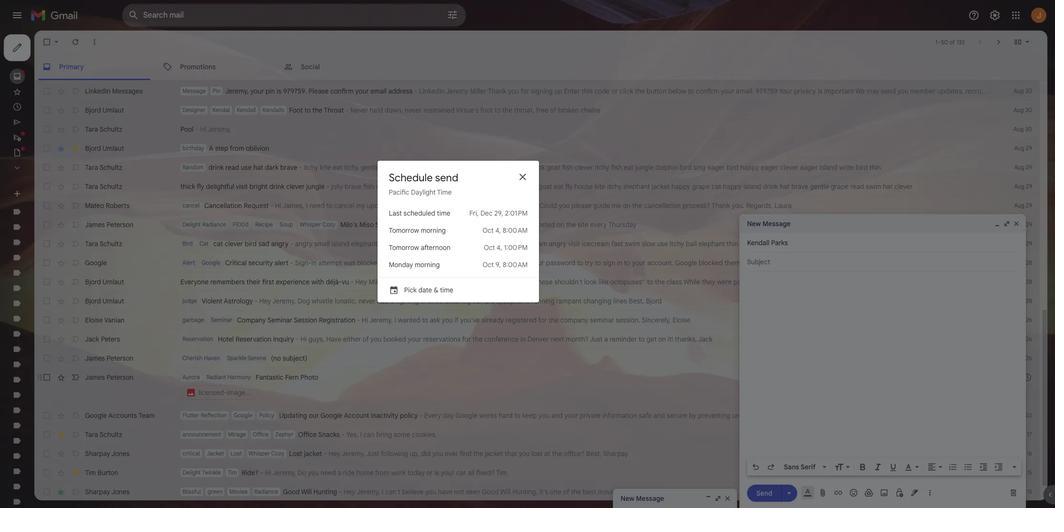 Task type: locate. For each thing, give the bounding box(es) containing it.
important
[[825, 87, 855, 96]]

time up promotional at the left top
[[437, 209, 451, 218]]

0 vertical spatial use
[[241, 163, 252, 172]]

first right their
[[262, 278, 274, 287]]

4, up handsome
[[496, 226, 501, 235]]

4 not important switch from the top
[[71, 163, 80, 172]]

1 horizontal spatial read
[[479, 163, 493, 172]]

teacher
[[485, 278, 508, 287]]

i left wanted
[[395, 316, 397, 325]]

eloise left vanian
[[85, 316, 103, 325]]

12 not important switch from the top
[[71, 316, 80, 325]]

just
[[590, 335, 603, 344], [367, 450, 380, 459]]

job
[[1028, 87, 1037, 96]]

None search field
[[122, 4, 466, 27]]

office down policy
[[253, 431, 269, 439]]

cancellation
[[204, 202, 242, 210]]

search mail image
[[125, 7, 142, 24]]

0 horizontal spatial read
[[226, 163, 239, 172]]

1 jones from the top
[[112, 450, 130, 459]]

2 delight from the top
[[182, 470, 201, 477]]

8:00 am for oct 9, 8:00 am
[[503, 261, 528, 269]]

2 sharpay jones from the top
[[85, 488, 130, 497]]

navigation
[[0, 31, 115, 509]]

should up '"you'
[[769, 259, 789, 268]]

on left it!
[[659, 335, 666, 344]]

1 vertical spatial goat
[[539, 182, 552, 191]]

important mainly because it was sent directly to you. switch for bjord
[[71, 144, 80, 153]]

send inside dialog
[[435, 171, 459, 184]]

peterson down the peters
[[107, 354, 134, 363]]

menu item containing tomorrow afternoon
[[378, 239, 540, 256]]

that right said
[[808, 278, 820, 287]]

recipe down last scheduled time
[[413, 221, 434, 229]]

large
[[414, 182, 429, 191]]

2 peterson from the top
[[107, 354, 134, 363]]

office
[[298, 431, 317, 440], [253, 431, 269, 439]]

was right attempt
[[344, 259, 356, 268]]

4 umlaut from the top
[[103, 297, 124, 306]]

blocked up mike,
[[357, 259, 382, 268]]

0 horizontal spatial can
[[364, 431, 375, 440]]

15 row from the top
[[34, 330, 1040, 349]]

foot to the throat - never held down, never restrained virtue's foot to the throat, free of broken chains
[[289, 106, 601, 115]]

4 bjord umlaut from the top
[[85, 297, 124, 306]]

2 vertical spatial 30
[[1026, 126, 1033, 133]]

brave
[[280, 163, 297, 172], [345, 182, 362, 191], [792, 182, 809, 191]]

whisper
[[300, 221, 321, 228], [249, 450, 270, 458]]

tab list
[[34, 54, 1048, 80]]

from left work
[[375, 469, 390, 478]]

1 good from the left
[[283, 488, 300, 497]]

dolphin
[[656, 163, 678, 172]]

14 row from the top
[[34, 311, 1040, 330]]

fast down thursday
[[612, 240, 623, 248]]

19 not important switch from the top
[[71, 488, 80, 497]]

important mainly because it was sent directly to you. switch for tim
[[71, 469, 80, 478]]

6 aug 29 from the top
[[1015, 240, 1033, 247]]

2 horizontal spatial climb
[[430, 182, 447, 191]]

1 vertical spatial or
[[427, 469, 433, 478]]

on right posted on the top of page
[[557, 221, 565, 229]]

send inside row
[[882, 87, 896, 96]]

0 vertical spatial oct
[[483, 226, 494, 235]]

flower
[[381, 163, 400, 172]]

aug 29 for milo's miso saucy soup recipe - promotional recipes should be posted on the site every thursday
[[1015, 221, 1033, 228]]

3 peterson from the top
[[107, 374, 134, 382]]

0 horizontal spatial radiance
[[202, 221, 226, 228]]

10 row from the top
[[34, 235, 1040, 254]]

jones for lost jacket
[[112, 450, 130, 459]]

0 horizontal spatial cat
[[213, 240, 223, 248]]

you.
[[732, 202, 745, 210]]

oct 4, 8:00 am
[[483, 226, 528, 235]]

dog up but
[[740, 240, 752, 248]]

2 eloise from the left
[[673, 316, 691, 325]]

1 aug 30 from the top
[[1014, 87, 1033, 95]]

1 linkedin from the left
[[85, 87, 111, 96]]

0 horizontal spatial soup
[[280, 221, 293, 228]]

1 vertical spatial should
[[769, 259, 789, 268]]

2 tara schultz from the top
[[85, 163, 122, 172]]

2 linkedin from the left
[[419, 87, 445, 96]]

3 fly from the left
[[566, 182, 573, 191]]

fly left house
[[566, 182, 573, 191]]

2 aug 29 from the top
[[1015, 164, 1033, 171]]

office for office snacks - yes, i can bring some cookies.
[[298, 431, 317, 440]]

can left bring
[[364, 431, 375, 440]]

icecream down be
[[520, 240, 548, 248]]

0 horizontal spatial icecream
[[520, 240, 548, 248]]

3 menu item from the top
[[378, 239, 540, 256]]

2 schultz from the top
[[100, 163, 122, 172]]

will left hunting,
[[500, 488, 511, 497]]

4, for 8:00 am
[[496, 226, 501, 235]]

22 row from the top
[[34, 483, 1040, 502]]

monday morning
[[389, 261, 440, 269]]

2 aug 30 from the top
[[1014, 107, 1033, 114]]

1 sharpay jones from the top
[[85, 450, 130, 459]]

2 vertical spatial james
[[85, 374, 105, 382]]

16
[[1027, 450, 1033, 458]]

1 aug 26 from the top
[[1015, 317, 1033, 324]]

fish up me at the right top of the page
[[611, 163, 623, 172]]

bjord umlaut
[[85, 106, 124, 115], [85, 144, 124, 153], [85, 278, 124, 287], [85, 297, 124, 306]]

jeremy, down had
[[370, 316, 393, 325]]

chains
[[581, 106, 601, 115]]

1 umlaut from the top
[[103, 106, 124, 115]]

laura
[[775, 202, 792, 210]]

1 horizontal spatial cat
[[712, 182, 722, 191]]

umlaut for foot to the throat - never held down, never restrained virtue's foot to the throat, free of broken chains
[[103, 106, 124, 115]]

0 horizontal spatial tim
[[85, 469, 96, 478]]

sharpay jones for lost
[[85, 450, 130, 459]]

12 row from the top
[[34, 273, 1040, 292]]

need up hunting
[[321, 469, 336, 478]]

1 horizontal spatial or
[[612, 87, 618, 96]]

toolbar
[[961, 373, 1038, 383]]

security right built-
[[921, 412, 945, 420]]

0 vertical spatial morning
[[421, 226, 446, 235]]

grape
[[692, 182, 710, 191], [831, 182, 849, 191], [865, 240, 883, 248]]

0 horizontal spatial sad
[[259, 240, 269, 248]]

0 horizontal spatial fly
[[197, 182, 204, 191]]

1 vertical spatial send
[[435, 171, 459, 184]]

some
[[394, 431, 410, 440]]

2 vertical spatial aug 26
[[1015, 355, 1033, 362]]

2 account from the left
[[844, 412, 869, 420]]

4 schultz from the top
[[100, 240, 122, 248]]

chance
[[421, 297, 443, 306]]

aug 28 for critical security alert - sign-in attempt was blocked millerjeremy500@gmail.com someone just used your password to try to sign in to your account. google blocked them, but you should check what happened. check activity you can
[[1015, 259, 1033, 267]]

tim right fixed?
[[496, 469, 507, 478]]

0 vertical spatial 26
[[1027, 317, 1033, 324]]

8:00 am
[[503, 226, 528, 235], [503, 261, 528, 269]]

1 horizontal spatial eager
[[761, 163, 779, 172]]

not important switch for random drink read use hat dark brave - itchy kite eat itchy gentle flower fast sad angry angry sad read angry jump thick goat fish clever itchy fish eat jungle dolphin bird sing eager bird happy eager clever eager island write bird thin
[[71, 163, 80, 172]]

2:01 pm
[[505, 209, 528, 218]]

morning up afternoon
[[421, 226, 446, 235]]

ever right i've
[[633, 488, 647, 497]]

me
[[612, 202, 622, 210]]

for for registered
[[539, 316, 547, 325]]

dog down promotional at the left top
[[439, 240, 451, 248]]

"you
[[777, 278, 792, 287]]

2 menu item from the top
[[378, 222, 540, 239]]

2 important mainly because it was sent directly to you. switch from the top
[[71, 469, 80, 478]]

inactivity
[[371, 412, 398, 420]]

0 vertical spatial peterson
[[107, 221, 134, 229]]

0 vertical spatial tomorrow
[[389, 226, 419, 235]]

0 horizontal spatial jack
[[85, 335, 99, 344]]

tomorrow
[[389, 226, 419, 235], [389, 243, 419, 252]]

following
[[381, 450, 408, 459]]

29 for cancel cancellation request - hi james, i need to cancel my upcoming reservation due to unforeseen circumstances. could you please guide me on the cancellation process? thank you. regards, laura
[[1027, 202, 1033, 209]]

drink up regards,
[[763, 182, 779, 191]]

aug 29 for cancel cancellation request - hi james, i need to cancel my upcoming reservation due to unforeseen circumstances. could you please guide me on the cancellation process? thank you. regards, laura
[[1015, 202, 1033, 209]]

i right james, on the left top of the page
[[306, 202, 308, 210]]

2 vertical spatial james peterson
[[85, 374, 134, 382]]

1 peterson from the top
[[107, 221, 134, 229]]

1 dog from the left
[[439, 240, 451, 248]]

1 not important switch from the top
[[71, 86, 80, 96]]

tomorrow up monday
[[389, 243, 419, 252]]

3 james peterson from the top
[[85, 374, 134, 382]]

toggle split pane mode image
[[1014, 37, 1023, 47]]

0 horizontal spatial for
[[462, 335, 471, 344]]

millerjeremy500@gmail.com
[[383, 259, 470, 268]]

james for milo's miso saucy soup recipe
[[85, 221, 105, 229]]

fish
[[562, 163, 573, 172], [611, 163, 623, 172], [363, 182, 375, 191]]

1 vertical spatial from
[[375, 469, 390, 478]]

lost
[[289, 450, 302, 459], [231, 450, 242, 458]]

violent
[[202, 297, 222, 306]]

first right &
[[441, 278, 453, 287]]

1 horizontal spatial sad
[[415, 163, 426, 172]]

1 horizontal spatial whisper
[[300, 221, 321, 228]]

2 james from the top
[[85, 354, 105, 363]]

5 schultz from the top
[[100, 431, 122, 440]]

class
[[667, 278, 682, 287]]

1 bjord umlaut from the top
[[85, 106, 124, 115]]

james peterson for milo's miso saucy soup recipe
[[85, 221, 134, 229]]

2 eager from the left
[[761, 163, 779, 172]]

16 not important switch from the top
[[71, 411, 80, 421]]

0 vertical spatial car
[[411, 240, 421, 248]]

the left site
[[566, 221, 576, 229]]

one
[[550, 488, 562, 497]]

activity
[[883, 259, 905, 268]]

8 not important switch from the top
[[71, 239, 80, 249]]

10 not important switch from the top
[[71, 278, 80, 287]]

and right keep
[[552, 412, 563, 420]]

29 for random drink read use hat dark brave - itchy kite eat itchy gentle flower fast sad angry angry sad read angry jump thick goat fish clever itchy fish eat jungle dolphin bird sing eager bird happy eager clever eager island write bird thin
[[1027, 164, 1033, 171]]

0 horizontal spatial jolly
[[331, 182, 343, 191]]

angry left large
[[394, 182, 412, 191]]

1 vertical spatial was
[[416, 278, 428, 287]]

18 not important switch from the top
[[71, 450, 80, 459]]

brave up laura
[[792, 182, 809, 191]]

2 horizontal spatial her
[[938, 278, 948, 287]]

whisper up small
[[300, 221, 321, 228]]

image.jpeg
[[227, 389, 260, 397]]

and right safe at the right bottom of the page
[[654, 412, 665, 420]]

menu
[[378, 205, 540, 303]]

was right it
[[416, 278, 428, 287]]

1 aug 29 from the top
[[1015, 145, 1033, 152]]

company
[[561, 316, 589, 325]]

1 vertical spatial oct
[[484, 243, 495, 252]]

itchy
[[304, 163, 319, 172], [344, 163, 359, 172], [595, 163, 610, 172], [608, 182, 622, 191], [423, 240, 437, 248], [670, 240, 685, 248]]

the right me at the right top of the page
[[633, 202, 643, 210]]

aug 16
[[1016, 450, 1033, 458]]

not important switch
[[71, 86, 80, 96], [71, 106, 80, 115], [71, 125, 80, 134], [71, 163, 80, 172], [71, 182, 80, 192], [71, 201, 80, 211], [71, 220, 80, 230], [71, 239, 80, 249], [71, 258, 80, 268], [71, 278, 80, 287], [71, 297, 80, 306], [71, 316, 80, 325], [71, 335, 80, 344], [71, 354, 80, 364], [71, 373, 80, 383], [71, 411, 80, 421], [71, 430, 80, 440], [71, 450, 80, 459], [71, 488, 80, 497]]

0 horizontal spatial just
[[367, 450, 380, 459]]

1 horizontal spatial grape
[[831, 182, 849, 191]]

climb right large
[[430, 182, 447, 191]]

13 row from the top
[[34, 292, 1040, 311]]

2 first from the left
[[441, 278, 453, 287]]

messages
[[112, 87, 143, 96]]

2 vertical spatial oct
[[483, 261, 494, 269]]

delight twinkle
[[182, 470, 221, 477]]

0 vertical spatial james peterson
[[85, 221, 134, 229]]

sign-
[[295, 259, 311, 268]]

0 horizontal spatial drink
[[209, 163, 224, 172]]

1 horizontal spatial fast
[[612, 240, 623, 248]]

11 row from the top
[[34, 254, 1040, 273]]

cancel inside cancel cancellation request - hi james, i need to cancel my upcoming reservation due to unforeseen circumstances. could you please guide me on the cancellation process? thank you. regards, laura
[[182, 202, 200, 209]]

hi left james, on the left top of the page
[[275, 202, 281, 210]]

1 29 from the top
[[1027, 145, 1033, 152]]

0 vertical spatial important mainly because it was sent directly to you. switch
[[71, 144, 80, 153]]

a left reminder
[[605, 335, 608, 344]]

her right "believing"
[[938, 278, 948, 287]]

month?
[[566, 335, 589, 344]]

dec
[[481, 209, 493, 218]]

aug 26 for reservation hotel reservation inquiry - hi guys, have either of you booked your reservations for the conference in denver next month? just a reminder to get on it! thanks, jack
[[1015, 336, 1033, 343]]

1 vertical spatial 8:00 am
[[503, 261, 528, 269]]

tim for tim burton
[[85, 469, 96, 478]]

climb up monday
[[393, 240, 409, 248]]

peterson
[[107, 221, 134, 229], [107, 354, 134, 363], [107, 374, 134, 382]]

bjord for judge violent astrology - hey jeremy, dog whistle lunatic, never had a fighting chance cleaning sample sycophant, running rampant changing lines best, bjord
[[85, 297, 101, 306]]

her
[[398, 278, 408, 287], [429, 278, 439, 287], [938, 278, 948, 287]]

just up ride? - hi jeremy, do you need a ride home from work today or is your car all fixed? tim
[[367, 450, 380, 459]]

important mainly because it was sent directly to you. switch
[[71, 144, 80, 153], [71, 469, 80, 478]]

painting
[[734, 278, 758, 287]]

29 for milo's miso saucy soup recipe - promotional recipes should be posted on the site every thursday
[[1027, 221, 1033, 228]]

2 horizontal spatial brave
[[792, 182, 809, 191]]

1 horizontal spatial her
[[429, 278, 439, 287]]

2 vertical spatial thin
[[727, 240, 739, 248]]

0 horizontal spatial with
[[312, 278, 324, 287]]

0 horizontal spatial thank
[[488, 87, 507, 96]]

either
[[343, 335, 361, 344]]

a
[[209, 144, 213, 153]]

keeping
[[999, 412, 1023, 420]]

1 horizontal spatial linkedin
[[419, 87, 445, 96]]

16 row from the top
[[34, 349, 1040, 368]]

1 menu item from the top
[[378, 205, 540, 222]]

pick date & time menu item
[[378, 277, 540, 303]]

for left signing on the right of the page
[[521, 87, 530, 96]]

a left ride
[[338, 469, 342, 478]]

delight for james peterson
[[182, 221, 201, 228]]

8:00 am right 9,
[[503, 261, 528, 269]]

astrology
[[224, 297, 253, 306]]

29,
[[495, 209, 504, 218]]

our left built-
[[885, 412, 896, 420]]

tim left ride?
[[228, 470, 237, 477]]

wanted
[[398, 316, 421, 325]]

1 vertical spatial for
[[539, 316, 547, 325]]

7 row from the top
[[34, 177, 1040, 196]]

row
[[34, 63, 1040, 82], [34, 82, 1040, 101], [34, 101, 1040, 120], [34, 120, 1040, 139], [34, 139, 1040, 158], [34, 158, 1040, 177], [34, 177, 1040, 196], [34, 196, 1040, 215], [34, 215, 1040, 235], [34, 235, 1040, 254], [34, 254, 1040, 273], [34, 273, 1040, 292], [34, 292, 1040, 311], [34, 311, 1040, 330], [34, 330, 1040, 349], [34, 349, 1040, 368], [34, 368, 1040, 407], [34, 407, 1040, 426], [34, 426, 1040, 445], [34, 445, 1040, 464], [34, 464, 1040, 483], [34, 483, 1040, 502]]

cell
[[181, 373, 961, 402]]

fast right flower
[[402, 163, 413, 172]]

morning down tomorrow afternoon
[[415, 261, 440, 269]]

your left private
[[565, 412, 578, 420]]

announcement
[[182, 431, 222, 439]]

cozy down zephyr
[[271, 450, 284, 458]]

1 horizontal spatial security
[[921, 412, 945, 420]]

menu containing last scheduled time
[[378, 205, 540, 303]]

0 horizontal spatial thin
[[525, 182, 537, 191]]

5 29 from the top
[[1027, 221, 1033, 228]]

sharpay jones for good
[[85, 488, 130, 497]]

menu item
[[378, 205, 540, 222], [378, 222, 540, 239], [378, 239, 540, 256], [378, 256, 540, 273]]

please
[[309, 87, 329, 96]]

whisper cozy
[[300, 221, 336, 228], [249, 450, 284, 458]]

angry up time on the top of the page
[[447, 163, 465, 172]]

3 aug 29 from the top
[[1015, 183, 1033, 190]]

you left have
[[426, 488, 436, 497]]

fly left the delightful
[[197, 182, 204, 191]]

umlaut
[[103, 106, 124, 115], [103, 144, 124, 153], [103, 278, 124, 287], [103, 297, 124, 306]]

umlaut for birthday a step from oblivion
[[103, 144, 124, 153]]

delight for tim burton
[[182, 470, 201, 477]]

linkedin down primary tab
[[85, 87, 111, 96]]

row containing jack peters
[[34, 330, 1040, 349]]

cell inside row
[[181, 373, 961, 402]]

delight up bird
[[182, 221, 201, 228]]

james peterson for (no subject)
[[85, 354, 134, 363]]

blocked
[[357, 259, 382, 268], [699, 259, 723, 268]]

2 jones from the top
[[112, 488, 130, 497]]

oct down dec
[[483, 226, 494, 235]]

3 28 from the top
[[1027, 298, 1033, 305]]

0 vertical spatial kite
[[320, 163, 331, 172]]

2 vertical spatial aug 30
[[1014, 126, 1033, 133]]

last
[[389, 209, 402, 218]]

3 her from the left
[[938, 278, 948, 287]]

11 not important switch from the top
[[71, 297, 80, 306]]

aug 26 for company seminar session registration - hi jeremy, i wanted to ask you if you've already registered for the company seminar session. sincerely, eloise
[[1015, 317, 1033, 324]]

security
[[249, 259, 273, 268], [921, 412, 945, 420]]

0 horizontal spatial on
[[557, 221, 565, 229]]

1 vertical spatial 4,
[[497, 243, 503, 252]]

2 horizontal spatial write
[[840, 163, 855, 172]]

primary tab
[[34, 54, 154, 80]]

james for (no subject)
[[85, 354, 105, 363]]

9 not important switch from the top
[[71, 258, 80, 268]]

2 blocked from the left
[[699, 259, 723, 268]]

30 for linkedin jeremy miller thank you for signing up enter this code or click the button below to confirm your email. 979759 your privacy is important we may send you member updates, recruiter messages, job
[[1026, 87, 1033, 95]]

fantastic fern photo
[[256, 374, 319, 382]]

aug 28 for judge violent astrology - hey jeremy, dog whistle lunatic, never had a fighting chance cleaning sample sycophant, running rampant changing lines best, bjord
[[1015, 298, 1033, 305]]

0 vertical spatial security
[[249, 259, 273, 268]]

1 delight from the top
[[182, 221, 201, 228]]

2 row from the top
[[34, 82, 1040, 101]]

kendalls
[[263, 107, 285, 114]]

licensed-
[[199, 389, 227, 397]]

4 row from the top
[[34, 120, 1040, 139]]

sad up large
[[415, 163, 426, 172]]

peterson for (no subject)
[[107, 354, 134, 363]]

restrained
[[424, 106, 455, 115]]

office for office
[[253, 431, 269, 439]]

throat
[[324, 106, 344, 115]]

cat
[[200, 240, 209, 247]]

to right try
[[595, 259, 602, 268]]

to left get
[[639, 335, 645, 344]]

is right pin
[[277, 87, 282, 96]]

policy
[[259, 412, 275, 419]]

1 jack from the left
[[85, 335, 99, 344]]

office snacks - yes, i can bring some cookies.
[[298, 431, 437, 440]]

cell containing fantastic fern photo
[[181, 373, 961, 402]]

have
[[326, 335, 342, 344]]

6 row from the top
[[34, 158, 1040, 177]]

not important switch for milo's miso saucy soup recipe - promotional recipes should be posted on the site every thursday
[[71, 220, 80, 230]]

oct for oct 9, 8:00 am
[[483, 261, 494, 269]]

angry up large
[[428, 163, 445, 172]]

tim for tim
[[228, 470, 237, 477]]

menu item containing tomorrow morning
[[378, 222, 540, 239]]

0 vertical spatial for
[[521, 87, 530, 96]]

1 horizontal spatial visit
[[569, 240, 581, 248]]

1 horizontal spatial and
[[654, 412, 665, 420]]

3 26 from the top
[[1027, 355, 1033, 362]]

just
[[502, 259, 513, 268]]

your up have
[[441, 469, 455, 478]]

just right month?
[[590, 335, 603, 344]]

to left ask
[[422, 316, 428, 325]]

not important switch for office snacks - yes, i can bring some cookies.
[[71, 430, 80, 440]]

not important switch for good will hunting - hey jeremy, i can't believe you have not seen good will hunting, it's one of the best movies i've ever seen. best, sharpay
[[71, 488, 80, 497]]

jeremy,
[[225, 87, 249, 96], [208, 125, 231, 134], [273, 297, 296, 306], [370, 316, 393, 325], [342, 450, 365, 459], [273, 469, 296, 478], [357, 488, 380, 497]]

believe
[[402, 488, 424, 497]]

1 horizontal spatial write
[[469, 240, 484, 248]]

17 not important switch from the top
[[71, 430, 80, 440]]

2 15 from the top
[[1027, 489, 1033, 496]]

0 vertical spatial fast
[[402, 163, 413, 172]]

0 vertical spatial time
[[437, 209, 451, 218]]

last scheduled time
[[389, 209, 451, 218]]

dream"
[[839, 278, 862, 287]]

climb up upcoming
[[376, 182, 393, 191]]

2 good from the left
[[482, 488, 499, 497]]

1 vertical spatial morning
[[415, 261, 440, 269]]

of right either
[[363, 335, 369, 344]]

cancel cancellation request - hi james, i need to cancel my upcoming reservation due to unforeseen circumstances. could you please guide me on the cancellation process? thank you. regards, laura
[[182, 202, 792, 210]]

session
[[294, 316, 317, 325]]

bjord umlaut for birthday a step from oblivion
[[85, 144, 124, 153]]

bjord umlaut for judge violent astrology - hey jeremy, dog whistle lunatic, never had a fighting chance cleaning sample sycophant, running rampant changing lines best, bjord
[[85, 297, 124, 306]]

movies
[[598, 488, 620, 497]]

1 horizontal spatial that
[[808, 278, 820, 287]]

20
[[1026, 412, 1033, 419]]

thick right jump
[[530, 163, 545, 172]]

1 vertical spatial on
[[557, 221, 565, 229]]

7 not important switch from the top
[[71, 220, 80, 230]]

for for you
[[521, 87, 530, 96]]

my left dream" at the right
[[829, 278, 838, 287]]

hey down snacks
[[329, 450, 340, 459]]

main content
[[34, 0, 1048, 502]]

tim burton
[[85, 469, 118, 478]]

2 horizontal spatial read
[[851, 182, 865, 191]]

refresh image
[[71, 37, 80, 47]]

registration
[[319, 316, 356, 325]]

2 james peterson from the top
[[85, 354, 134, 363]]

i left can't
[[382, 488, 384, 497]]

1 horizontal spatial my
[[829, 278, 838, 287]]

goat up could at the top
[[539, 182, 552, 191]]

toolbar inside main content
[[961, 373, 1038, 383]]

read
[[226, 163, 239, 172], [479, 163, 493, 172], [851, 182, 865, 191]]

0 horizontal spatial cozy
[[271, 450, 284, 458]]

linkedin up restrained at the left top
[[419, 87, 445, 96]]

oct for oct 4, 1:00 pm
[[484, 243, 495, 252]]

2 horizontal spatial on
[[659, 335, 666, 344]]

social tab
[[276, 54, 397, 80]]

visit up check
[[794, 240, 806, 248]]

1 horizontal spatial account
[[844, 412, 869, 420]]

james peterson
[[85, 221, 134, 229], [85, 354, 134, 363], [85, 374, 134, 382]]

5 not important switch from the top
[[71, 182, 80, 192]]

row containing eloise vanian
[[34, 311, 1040, 330]]

29 for birthday a step from oblivion
[[1027, 145, 1033, 152]]

0 vertical spatial aug 15
[[1016, 470, 1033, 477]]

did
[[421, 450, 431, 459]]

of right free
[[550, 106, 557, 115]]

never right down, on the left of the page
[[405, 106, 422, 115]]

drink up the delightful
[[209, 163, 224, 172]]

will left hunting
[[301, 488, 312, 497]]

aug 30 for jeremy, your pin is 979759. please confirm your email address - linkedin jeremy miller thank you for signing up enter this code or click the button below to confirm your email. 979759 your privacy is important we may send you member updates, recruiter messages, job
[[1014, 87, 1033, 95]]

not important switch for judge violent astrology - hey jeremy, dog whistle lunatic, never had a fighting chance cleaning sample sycophant, running rampant changing lines best, bjord
[[71, 297, 80, 306]]

2 vertical spatial 28
[[1027, 298, 1033, 305]]

tara schultz for random drink read use hat dark brave - itchy kite eat itchy gentle flower fast sad angry angry sad read angry jump thick goat fish clever itchy fish eat jungle dolphin bird sing eager bird happy eager clever eager island write bird thin
[[85, 163, 122, 172]]

8:00 am up 1:00 pm
[[503, 226, 528, 235]]

whisper cozy up small
[[300, 221, 336, 228]]

hat
[[254, 163, 263, 172], [780, 182, 790, 191], [883, 182, 893, 191]]

0 horizontal spatial recipe
[[255, 221, 273, 228]]

2 will from the left
[[500, 488, 511, 497]]

happy up you. in the top right of the page
[[723, 182, 742, 191]]

subject)
[[283, 354, 308, 363]]

0 horizontal spatial fast
[[402, 163, 413, 172]]

to down account.
[[647, 278, 654, 287]]

schultz for random drink read use hat dark brave - itchy kite eat itchy gentle flower fast sad angry angry sad read angry jump thick goat fish clever itchy fish eat jungle dolphin bird sing eager bird happy eager clever eager island write bird thin
[[100, 163, 122, 172]]

at
[[545, 450, 551, 459]]

icecream down every
[[582, 240, 610, 248]]

1 horizontal spatial car
[[457, 469, 466, 478]]

2 horizontal spatial visit
[[794, 240, 806, 248]]

0 horizontal spatial thick
[[181, 182, 195, 191]]

18 row from the top
[[34, 407, 1040, 426]]

not important switch for jeremy, your pin is 979759. please confirm your email address - linkedin jeremy miller thank you for signing up enter this code or click the button below to confirm your email. 979759 your privacy is important we may send you member updates, recruiter messages, job
[[71, 86, 80, 96]]

4 29 from the top
[[1027, 202, 1033, 209]]

0 vertical spatial jolly
[[331, 182, 343, 191]]

1 horizontal spatial our
[[885, 412, 896, 420]]



Task type: describe. For each thing, give the bounding box(es) containing it.
to right foot at the top of the page
[[495, 106, 501, 115]]

sharpay down information
[[603, 450, 629, 459]]

schedule send dialog
[[378, 161, 540, 303]]

elephant up cancellation
[[624, 182, 650, 191]]

1 horizontal spatial best,
[[629, 297, 645, 306]]

everyone
[[181, 278, 209, 287]]

to right foot
[[305, 106, 311, 115]]

elephant up cancel cancellation request - hi james, i need to cancel my upcoming reservation due to unforeseen circumstances. could you please guide me on the cancellation process? thank you. regards, laura at the top
[[469, 182, 495, 191]]

jeremy, up step
[[208, 125, 231, 134]]

3 eager from the left
[[801, 163, 818, 172]]

2 icecream from the left
[[582, 240, 610, 248]]

not important switch for reservation hotel reservation inquiry - hi guys, have either of you booked your reservations for the conference in denver next month? just a reminder to get on it! thanks, jack
[[71, 335, 80, 344]]

1 confirm from the left
[[331, 87, 354, 96]]

aug 30 for foot to the throat - never held down, never restrained virtue's foot to the throat, free of broken chains
[[1014, 107, 1033, 114]]

ask
[[430, 316, 440, 325]]

itchy left the ball at top
[[670, 240, 685, 248]]

used
[[514, 259, 529, 268]]

oct for oct 4, 8:00 am
[[483, 226, 494, 235]]

26 for reservation hotel reservation inquiry - hi guys, have either of you booked your reservations for the conference in denver next month? just a reminder to get on it! thanks, jack
[[1027, 336, 1033, 343]]

jeremy, left 'do'
[[273, 469, 296, 478]]

3 29 from the top
[[1027, 183, 1033, 190]]

1 horizontal spatial hat
[[780, 182, 790, 191]]

bird
[[182, 240, 193, 247]]

1 vertical spatial jolly
[[380, 240, 391, 248]]

4, for 1:00 pm
[[497, 243, 503, 252]]

1 horizontal spatial eat
[[554, 182, 564, 191]]

your right used
[[531, 259, 545, 268]]

1 tara schultz from the top
[[85, 125, 122, 134]]

2 horizontal spatial hat
[[883, 182, 893, 191]]

2 horizontal spatial fish
[[611, 163, 623, 172]]

to right due
[[448, 202, 454, 210]]

blissful
[[182, 489, 201, 496]]

your right 'access'
[[805, 412, 819, 420]]

their
[[247, 278, 261, 287]]

2 dog from the left
[[740, 240, 752, 248]]

pin
[[266, 87, 275, 96]]

to right below
[[688, 87, 695, 96]]

sharpay up tim burton
[[85, 450, 110, 459]]

company
[[237, 316, 266, 325]]

hi left "guys,"
[[301, 335, 307, 344]]

3 bjord umlaut from the top
[[85, 278, 124, 287]]

vanian
[[104, 316, 125, 325]]

tomorrow for tomorrow morning
[[389, 226, 419, 235]]

critical
[[182, 450, 200, 458]]

broken
[[558, 106, 579, 115]]

9 row from the top
[[34, 215, 1040, 235]]

they
[[702, 278, 716, 287]]

you right did
[[433, 450, 444, 459]]

bjord umlaut for foot to the throat - never held down, never restrained virtue's foot to the throat, free of broken chains
[[85, 106, 124, 115]]

mirage
[[228, 431, 246, 439]]

burton
[[98, 469, 118, 478]]

thick fly delightful visit bright drink clever jungle - jolly brave fish climb angry large climb jungle elephant fly island thin goat eat fly house kite itchy elephant jacket happy grape cat happy island drink hat brave gentle grape read swim hat clever
[[181, 182, 913, 191]]

inquiry
[[273, 335, 294, 344]]

0 vertical spatial goat
[[547, 163, 561, 172]]

to left try
[[577, 259, 583, 268]]

2 horizontal spatial eat
[[624, 163, 634, 172]]

by
[[689, 412, 697, 420]]

umlaut for judge violent astrology - hey jeremy, dog whistle lunatic, never had a fighting chance cleaning sample sycophant, running rampant changing lines best, bjord
[[103, 297, 124, 306]]

guys,
[[309, 335, 325, 344]]

you up throat,
[[508, 87, 519, 96]]

angry left small
[[295, 240, 313, 248]]

2 horizontal spatial sad
[[466, 163, 477, 172]]

1 horizontal spatial was
[[416, 278, 428, 287]]

3 james from the top
[[85, 374, 105, 382]]

1 vertical spatial need
[[321, 469, 336, 478]]

0 horizontal spatial seminar
[[211, 317, 232, 324]]

your left pin
[[251, 87, 264, 96]]

angry left jump
[[495, 163, 512, 172]]

find
[[460, 450, 472, 459]]

3 schultz from the top
[[100, 182, 122, 191]]

28 for judge violent astrology - hey jeremy, dog whistle lunatic, never had a fighting chance cleaning sample sycophant, running rampant changing lines best, bjord
[[1027, 298, 1033, 305]]

26 for company seminar session registration - hi jeremy, i wanted to ask you if you've already registered for the company seminar session. sincerely, eloise
[[1027, 317, 1033, 324]]

3 umlaut from the top
[[103, 278, 124, 287]]

0 vertical spatial of
[[550, 106, 557, 115]]

peterson for milo's miso saucy soup recipe
[[107, 221, 134, 229]]

1 our from the left
[[309, 412, 319, 420]]

5 row from the top
[[34, 139, 1040, 158]]

signing
[[531, 87, 553, 96]]

posted
[[534, 221, 555, 229]]

updating
[[279, 412, 307, 420]]

1 horizontal spatial recipe
[[413, 221, 434, 229]]

the right click on the top
[[635, 87, 645, 96]]

monday
[[389, 261, 413, 269]]

do
[[298, 469, 306, 478]]

row containing google
[[34, 254, 1040, 273]]

itchy up guide
[[595, 163, 610, 172]]

button
[[647, 87, 667, 96]]

schultz for office snacks - yes, i can bring some cookies.
[[100, 431, 122, 440]]

1 horizontal spatial jungle
[[449, 182, 467, 191]]

schedule
[[389, 171, 433, 184]]

1 row from the top
[[34, 63, 1040, 82]]

0 horizontal spatial never
[[359, 297, 376, 306]]

19 row from the top
[[34, 426, 1040, 445]]

milo's miso saucy soup recipe - promotional recipes should be posted on the site every thursday
[[340, 221, 637, 229]]

1 horizontal spatial seminar
[[268, 316, 293, 325]]

1 horizontal spatial on
[[623, 202, 631, 210]]

hunting
[[314, 488, 337, 497]]

promotions tab
[[155, 54, 276, 80]]

6 29 from the top
[[1027, 240, 1033, 247]]

1 horizontal spatial jacket
[[485, 450, 503, 459]]

row containing linkedin messages
[[34, 82, 1040, 101]]

movies
[[229, 489, 248, 496]]

angry up alert
[[271, 240, 289, 248]]

the right the find
[[474, 450, 484, 459]]

miso
[[360, 221, 374, 229]]

the left class
[[655, 278, 665, 287]]

1 first from the left
[[262, 278, 274, 287]]

0 vertical spatial gentle
[[361, 163, 380, 172]]

itchy down tomorrow morning
[[423, 240, 437, 248]]

tara for cat clever bird sad angry - angry small island elephant jolly climb car itchy dog write write handsome icecream angry visit icecream fast swim slow use itchy ball elephant thin dog island clever visit gentle fancy laugh grape
[[85, 240, 98, 248]]

i've
[[621, 488, 632, 497]]

morning for tomorrow morning
[[421, 226, 446, 235]]

1 vertical spatial my
[[829, 278, 838, 287]]

0 horizontal spatial best,
[[587, 450, 602, 459]]

jeremy, right pin
[[225, 87, 249, 96]]

down,
[[385, 106, 403, 115]]

kendall
[[237, 107, 256, 114]]

1 15 from the top
[[1027, 470, 1033, 477]]

you right 'do'
[[308, 469, 319, 478]]

schultz for cat clever bird sad angry - angry small island elephant jolly climb car itchy dog write write handsome icecream angry visit icecream fast swim slow use itchy ball elephant thin dog island clever visit gentle fancy laugh grape
[[100, 240, 122, 248]]

jones for good will hunting
[[112, 488, 130, 497]]

reservation inside reservation hotel reservation inquiry - hi guys, have either of you booked your reservations for the conference in denver next month? just a reminder to get on it! thanks, jack
[[182, 336, 213, 343]]

1 vertical spatial thank
[[712, 202, 731, 210]]

15 not important switch from the top
[[71, 373, 80, 383]]

you right but
[[756, 259, 767, 268]]

tara schultz for office snacks - yes, i can bring some cookies.
[[85, 431, 122, 440]]

0 horizontal spatial car
[[411, 240, 421, 248]]

14 not important switch from the top
[[71, 354, 80, 364]]

3 aug 26 from the top
[[1015, 355, 1033, 362]]

alert
[[275, 259, 289, 268]]

sharpay down tim burton
[[85, 488, 110, 497]]

your down slow
[[632, 259, 646, 268]]

the up next
[[549, 316, 559, 325]]

circumstances.
[[492, 202, 538, 210]]

your down wanted
[[408, 335, 422, 344]]

1 horizontal spatial a
[[391, 297, 394, 306]]

1 fly from the left
[[197, 182, 204, 191]]

morning for monday morning
[[415, 261, 440, 269]]

0 horizontal spatial or
[[427, 469, 433, 478]]

0 horizontal spatial eat
[[333, 163, 343, 172]]

older image
[[995, 37, 1004, 47]]

2 horizontal spatial grape
[[865, 240, 883, 248]]

8:00 am for oct 4, 8:00 am
[[503, 226, 528, 235]]

1 and from the left
[[552, 412, 563, 420]]

octopuses"
[[611, 278, 646, 287]]

0 horizontal spatial jungle
[[306, 182, 325, 191]]

dog
[[298, 297, 310, 306]]

email.
[[737, 87, 754, 96]]

1 vertical spatial with
[[871, 412, 884, 420]]

promotions
[[180, 62, 216, 71]]

1 her from the left
[[398, 278, 408, 287]]

privacy
[[795, 87, 817, 96]]

menu item containing monday morning
[[378, 256, 540, 273]]

itchy up me at the right top of the page
[[608, 182, 622, 191]]

code
[[595, 87, 610, 96]]

below
[[669, 87, 687, 96]]

messages,
[[994, 87, 1026, 96]]

not important switch for lost jacket - hey jeremy, just following up, did you ever find the jacket that you lost at the office? best, sharpay
[[71, 450, 80, 459]]

0 vertical spatial with
[[312, 278, 324, 287]]

1 blocked from the left
[[357, 259, 382, 268]]

2 horizontal spatial drink
[[763, 182, 779, 191]]

0 vertical spatial thank
[[488, 87, 507, 96]]

row containing mateo roberts
[[34, 196, 1040, 215]]

0 horizontal spatial visit
[[236, 182, 248, 191]]

1 account from the left
[[344, 412, 369, 420]]

elephant right the ball at top
[[699, 240, 725, 248]]

fri, dec 29, 2:01 pm
[[470, 209, 528, 218]]

2 our from the left
[[885, 412, 896, 420]]

1 aug 15 from the top
[[1016, 470, 1033, 477]]

lost for lost
[[231, 450, 242, 458]]

aug 29 for random drink read use hat dark brave - itchy kite eat itchy gentle flower fast sad angry angry sad read angry jump thick goat fish clever itchy fish eat jungle dolphin bird sing eager bird happy eager clever eager island write bird thin
[[1015, 164, 1033, 171]]

i right yes,
[[360, 431, 362, 440]]

ride
[[343, 469, 355, 478]]

1 horizontal spatial thin
[[727, 240, 739, 248]]

seen
[[466, 488, 481, 497]]

itchy left flower
[[344, 163, 359, 172]]

not important switch for updating our google account inactivity policy - every day google works hard to keep you and your private information safe and secure by preventing unauthorized access to your google account with our built-in security protections. and keeping you
[[71, 411, 80, 421]]

1 schultz from the top
[[100, 125, 122, 134]]

you left member
[[898, 87, 909, 96]]

hey down their
[[260, 297, 271, 306]]

0 horizontal spatial fish
[[363, 182, 375, 191]]

happy up regards,
[[741, 163, 760, 172]]

you left lost in the bottom of the page
[[519, 450, 530, 459]]

1 horizontal spatial brave
[[345, 182, 362, 191]]

3 row from the top
[[34, 101, 1040, 120]]

the down you've
[[473, 335, 483, 344]]

1 vertical spatial a
[[605, 335, 608, 344]]

hey left mike,
[[356, 278, 367, 287]]

birthday a step from oblivion
[[182, 144, 269, 153]]

2 her from the left
[[429, 278, 439, 287]]

tomorrow afternoon
[[389, 243, 451, 252]]

the left best
[[571, 488, 581, 497]]

hi right the registration
[[362, 316, 368, 325]]

you up 17
[[1024, 412, 1035, 420]]

to right 'access'
[[797, 412, 804, 420]]

the right at
[[552, 450, 562, 459]]

your left email.
[[721, 87, 735, 96]]

3 not important switch from the top
[[71, 125, 80, 134]]

17 row from the top
[[34, 368, 1040, 407]]

social
[[301, 62, 320, 71]]

elephant down miso
[[351, 240, 378, 248]]

1 horizontal spatial is
[[435, 469, 440, 478]]

aug 29 for birthday a step from oblivion
[[1015, 145, 1033, 152]]

you
[[906, 259, 917, 268]]

1 horizontal spatial cancel
[[335, 202, 355, 210]]

hotel
[[218, 335, 234, 344]]

pick
[[404, 286, 417, 295]]

1 vertical spatial use
[[658, 240, 668, 248]]

20 row from the top
[[34, 445, 1040, 464]]

reservation
[[399, 202, 433, 210]]

tara for random drink read use hat dark brave - itchy kite eat itchy gentle flower fast sad angry angry sad read angry jump thick goat fish clever itchy fish eat jungle dolphin bird sing eager bird happy eager clever eager island write bird thin
[[85, 163, 98, 172]]

linkedin messages
[[85, 87, 143, 96]]

0 vertical spatial thick
[[530, 163, 545, 172]]

2 fly from the left
[[497, 182, 504, 191]]

2 aug 15 from the top
[[1016, 489, 1033, 496]]

2 vertical spatial a
[[338, 469, 342, 478]]

session.
[[616, 316, 641, 325]]

your left 'email'
[[356, 87, 369, 96]]

1 will from the left
[[301, 488, 312, 497]]

row containing google accounts team
[[34, 407, 1040, 426]]

oblivion
[[246, 144, 269, 153]]

0 horizontal spatial ever
[[445, 450, 458, 459]]

1 vertical spatial gentle
[[811, 182, 830, 191]]

2 jack from the left
[[699, 335, 713, 344]]

schedule send heading
[[389, 171, 459, 184]]

2 vertical spatial gentle
[[807, 240, 826, 248]]

0 vertical spatial radiance
[[202, 221, 226, 228]]

hi right pool
[[200, 125, 206, 134]]

jeremy, down yes,
[[342, 450, 365, 459]]

step
[[215, 144, 228, 153]]

2 28 from the top
[[1027, 279, 1033, 286]]

access
[[775, 412, 796, 420]]

1 icecream from the left
[[520, 240, 548, 248]]

0 vertical spatial from
[[230, 144, 244, 153]]

to right hard
[[515, 412, 521, 420]]

3 30 from the top
[[1026, 126, 1033, 133]]

itchy right "dark" in the left top of the page
[[304, 163, 319, 172]]

not
[[454, 488, 464, 497]]

sharpay right seen.
[[683, 488, 708, 497]]

0 vertical spatial just
[[590, 335, 603, 344]]

every
[[425, 412, 442, 420]]

menu item containing last scheduled time
[[378, 205, 540, 222]]

aurora
[[182, 374, 200, 381]]

0 horizontal spatial write
[[453, 240, 468, 248]]

you right keep
[[539, 412, 550, 420]]

primary
[[59, 62, 84, 71]]

hi right ride?
[[265, 469, 271, 478]]

0 horizontal spatial my
[[356, 202, 365, 210]]

2 horizontal spatial best,
[[666, 488, 682, 497]]

0 vertical spatial swim
[[866, 182, 882, 191]]

jeremy, left dog
[[273, 297, 296, 306]]

1 vertical spatial radiance
[[254, 489, 278, 496]]

1 vertical spatial ever
[[633, 488, 647, 497]]

row containing tim burton
[[34, 464, 1040, 483]]

1 tara from the top
[[85, 125, 98, 134]]

2 aug 28 from the top
[[1015, 279, 1033, 286]]

the left throat,
[[503, 106, 513, 115]]

2 vertical spatial on
[[659, 335, 666, 344]]

1 horizontal spatial cozy
[[323, 221, 336, 228]]

milo's
[[340, 221, 358, 229]]

account.
[[648, 259, 674, 268]]

1 horizontal spatial fish
[[562, 163, 573, 172]]

unforeseen
[[456, 202, 490, 210]]

advanced search options image
[[443, 5, 462, 24]]

flutter reflection
[[182, 412, 227, 419]]

1 eager from the left
[[708, 163, 725, 172]]

not important switch for cancel cancellation request - hi james, i need to cancel my upcoming reservation due to unforeseen circumstances. could you please guide me on the cancellation process? thank you. regards, laura
[[71, 201, 80, 211]]

tara schultz for cat clever bird sad angry - angry small island elephant jolly climb car itchy dog write write handsome icecream angry visit icecream fast swim slow use itchy ball elephant thin dog island clever visit gentle fancy laugh grape
[[85, 240, 122, 248]]

reservation hotel reservation inquiry - hi guys, have either of you booked your reservations for the conference in denver next month? just a reminder to get on it! thanks, jack
[[182, 335, 713, 344]]

cat clever bird sad angry - angry small island elephant jolly climb car itchy dog write write handsome icecream angry visit icecream fast swim slow use itchy ball elephant thin dog island clever visit gentle fancy laugh grape
[[213, 240, 883, 248]]

2 horizontal spatial jungle
[[636, 163, 654, 172]]

tomorrow for tomorrow afternoon
[[389, 243, 419, 252]]

to right sign
[[624, 259, 631, 268]]

28 for critical security alert - sign-in attempt was blocked millerjeremy500@gmail.com someone just used your password to try to sign in to your account. google blocked them, but you should check what happened. check activity you can
[[1027, 259, 1033, 267]]

you right could at the top
[[559, 202, 570, 210]]

not important switch for cat clever bird sad angry - angry small island elephant jolly climb car itchy dog write write handsome icecream angry visit icecream fast swim slow use itchy ball elephant thin dog island clever visit gentle fancy laugh grape
[[71, 239, 80, 249]]

0 vertical spatial that
[[808, 278, 820, 287]]

1:00 pm
[[504, 243, 528, 252]]

main content containing primary
[[34, 0, 1048, 502]]

not important switch for critical security alert - sign-in attempt was blocked millerjeremy500@gmail.com someone just used your password to try to sign in to your account. google blocked them, but you should check what happened. check activity you can
[[71, 258, 80, 268]]

lost for lost jacket - hey jeremy, just following up, did you ever find the jacket that you lost at the office? best, sharpay
[[289, 450, 302, 459]]

you left booked
[[371, 335, 382, 344]]

the left throat
[[313, 106, 323, 115]]

2 and from the left
[[654, 412, 665, 420]]

bjord for foot to the throat - never held down, never restrained virtue's foot to the throat, free of broken chains
[[85, 106, 101, 115]]

0 horizontal spatial whisper cozy
[[249, 450, 284, 458]]

try
[[585, 259, 594, 268]]

1 horizontal spatial climb
[[393, 240, 409, 248]]

0 horizontal spatial hat
[[254, 163, 263, 172]]

mike,
[[369, 278, 385, 287]]

licensed-image.jpeg
[[199, 389, 260, 397]]

not important switch for foot to the throat - never held down, never restrained virtue's foot to the throat, free of broken chains
[[71, 106, 80, 115]]

1 eloise from the left
[[85, 316, 103, 325]]

james,
[[283, 202, 304, 210]]

0 vertical spatial or
[[612, 87, 618, 96]]

1 vertical spatial of
[[363, 335, 369, 344]]

0 vertical spatial can
[[919, 259, 930, 268]]

twinkle
[[202, 470, 221, 477]]

to right james, on the left top of the page
[[327, 202, 333, 210]]

this
[[582, 87, 593, 96]]

could
[[540, 202, 557, 210]]

1 horizontal spatial should
[[769, 259, 789, 268]]

tara for office snacks - yes, i can bring some cookies.
[[85, 431, 98, 440]]

not important switch for company seminar session registration - hi jeremy, i wanted to ask you if you've already registered for the company seminar session. sincerely, eloise
[[71, 316, 80, 325]]

1 vertical spatial kite
[[595, 182, 606, 191]]

you left if
[[442, 316, 453, 325]]

&
[[434, 286, 439, 295]]

3 aug 30 from the top
[[1014, 126, 1033, 133]]

0 horizontal spatial whisper
[[249, 450, 270, 458]]

sparkle serene
[[227, 355, 266, 362]]

tab list containing primary
[[34, 54, 1048, 80]]

were
[[718, 278, 732, 287]]

jeremy, down home at the bottom of page
[[357, 488, 380, 497]]

may
[[867, 87, 880, 96]]

serene
[[248, 355, 266, 362]]

please
[[572, 202, 592, 210]]

1 vertical spatial swim
[[625, 240, 641, 248]]

denver
[[528, 335, 549, 344]]

hey down ride
[[344, 488, 356, 497]]

1 horizontal spatial drink
[[269, 182, 285, 191]]

2 confirm from the left
[[696, 87, 720, 96]]

0 horizontal spatial jacket
[[304, 450, 322, 459]]

0 vertical spatial thin
[[870, 163, 882, 172]]

3 tara schultz from the top
[[85, 182, 122, 191]]

bjord for birthday a step from oblivion
[[85, 144, 101, 153]]

protections.
[[947, 412, 983, 420]]

alert
[[182, 259, 195, 267]]

angry up password on the right bottom
[[549, 240, 567, 248]]

settings image
[[990, 10, 1001, 21]]

happy down dolphin
[[672, 182, 691, 191]]

it's
[[540, 488, 549, 497]]

unauthorized
[[733, 412, 773, 420]]

3 tara from the top
[[85, 182, 98, 191]]

17
[[1028, 431, 1033, 439]]

0 vertical spatial should
[[503, 221, 523, 229]]

30 for never held down, never restrained virtue's foot to the throat, free of broken chains
[[1026, 107, 1033, 114]]



Task type: vqa. For each thing, say whether or not it's contained in the screenshot.
first Bunny from the right
no



